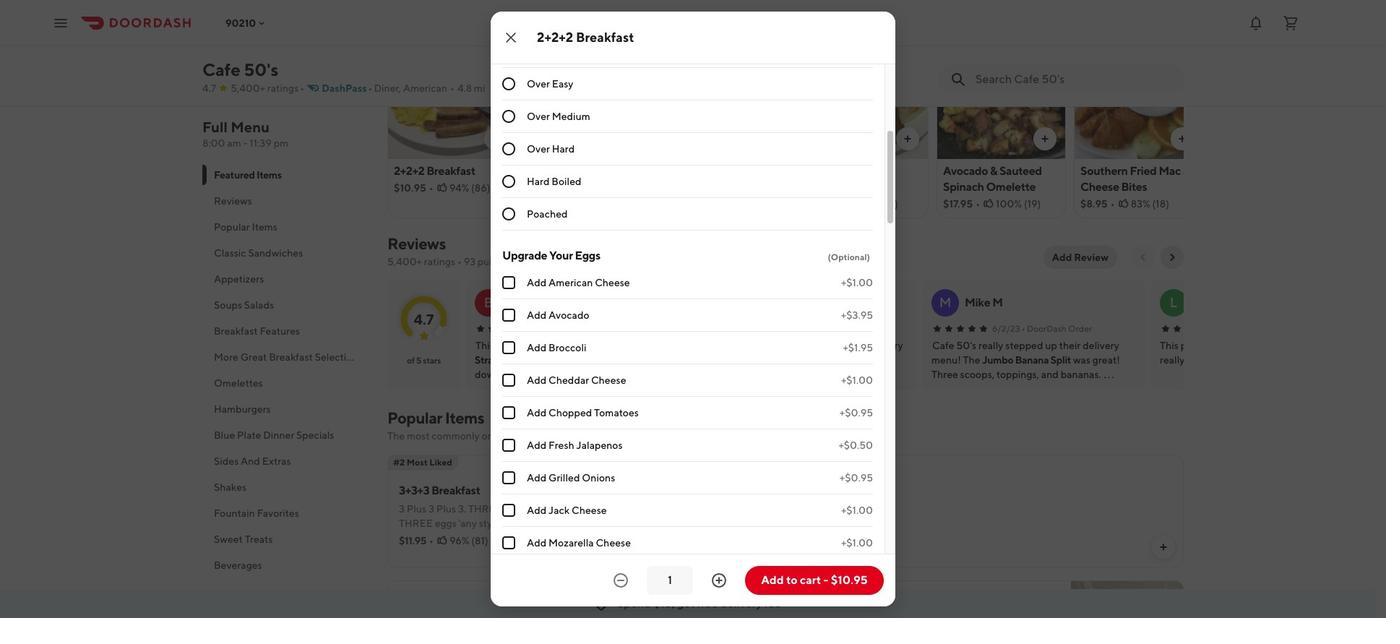 Task type: describe. For each thing, give the bounding box(es) containing it.
2+2+2  breakfast dialog
[[491, 0, 896, 618]]

dinner inside southern fried chicken dinner
[[850, 180, 885, 194]]

blue plate dinner specials
[[214, 429, 334, 441]]

2+2+2  breakfast image
[[388, 38, 516, 159]]

breakfast inside button
[[214, 325, 258, 337]]

+$1.00 for add american cheese
[[841, 277, 873, 289]]

5
[[416, 355, 421, 366]]

pancake
[[587, 518, 626, 529]]

add for add grilled onions
[[527, 472, 547, 484]]

beverages
[[214, 560, 262, 571]]

Sunny Side Up radio
[[502, 12, 515, 25]]

get
[[677, 596, 695, 610]]

88% (17)
[[860, 198, 898, 210]]

#2
[[393, 457, 405, 468]]

ordered
[[482, 430, 518, 442]]

bradley
[[508, 296, 547, 309]]

2 horizontal spatial three
[[602, 503, 636, 515]]

jack inside tuna - fresh tomato - jack cheese melt
[[669, 180, 692, 194]]

strawberry cheesecake shake button
[[475, 353, 610, 367]]

items up reviews button
[[257, 169, 282, 181]]

egg whites
[[527, 46, 581, 57]]

shakes
[[214, 481, 247, 493]]

items inside heading
[[464, 10, 509, 30]]

83% (18)
[[1131, 198, 1170, 210]]

broccoli
[[549, 342, 587, 354]]

sweet treats button
[[202, 526, 370, 552]]

1 horizontal spatial louisiana style chicken strips
[[803, 604, 955, 617]]

sweet treats
[[214, 534, 273, 545]]

$10.95 inside button
[[831, 573, 868, 587]]

tuna - fresh tomato - jack cheese melt
[[669, 164, 778, 194]]

add for add avocado
[[527, 310, 547, 321]]

avocado inside avocado  & sauteed spinach omelette
[[943, 164, 988, 178]]

1 horizontal spatial m
[[993, 296, 1003, 309]]

• down add avocado
[[565, 323, 568, 334]]

- right tuna
[[696, 164, 700, 178]]

cheese for add mozarella cheese
[[596, 537, 631, 549]]

specials
[[296, 429, 334, 441]]

1 horizontal spatial three
[[468, 503, 502, 515]]

• right 8/5/23
[[794, 323, 798, 334]]

94%
[[449, 182, 469, 194]]

add item to cart image for southern fried chicken dinner
[[902, 133, 914, 145]]

notification bell image
[[1248, 14, 1265, 31]]

sandwiches
[[248, 247, 303, 259]]

fountain for fountain soda
[[803, 501, 849, 515]]

spend
[[617, 596, 651, 610]]

cafe 50's
[[202, 59, 278, 80]]

1 horizontal spatial louisiana style chicken strips image
[[1071, 580, 1184, 618]]

add for add mozarella cheese
[[527, 537, 547, 549]]

0 horizontal spatial of
[[407, 355, 415, 366]]

Over Medium radio
[[502, 110, 515, 123]]

featured inside heading
[[387, 10, 460, 30]]

pm
[[274, 137, 288, 149]]

hamburgers button
[[202, 396, 370, 422]]

add to cart - $10.95
[[761, 573, 868, 587]]

2 horizontal spatial chicken
[[882, 604, 924, 617]]

2+2+2  breakfast inside dialog
[[537, 30, 634, 45]]

add item to cart image
[[1177, 133, 1188, 145]]

more great breakfast selections
[[214, 351, 363, 363]]

8:00
[[202, 137, 225, 149]]

1 horizontal spatial strips
[[926, 604, 955, 617]]

reviews for reviews
[[214, 195, 252, 207]]

add review button
[[1044, 246, 1118, 269]]

medium
[[552, 111, 591, 122]]

add for add fresh jalapenos
[[527, 440, 547, 451]]

• left 94%
[[429, 182, 433, 194]]

next image
[[1167, 252, 1178, 263]]

claudia
[[737, 296, 776, 309]]

Poached radio
[[502, 208, 515, 221]]

american for add
[[549, 277, 593, 289]]

#2 most liked
[[393, 457, 452, 468]]

liked for #2 most liked
[[430, 457, 452, 468]]

(optional)
[[828, 252, 870, 263]]

over for over hard
[[527, 143, 550, 155]]

whipped
[[664, 518, 704, 529]]

boiled
[[552, 176, 582, 187]]

add item to cart image for fountain soda
[[754, 541, 766, 553]]

#1 most liked
[[393, 40, 451, 51]]

tomatoes
[[594, 407, 639, 419]]

doordash for b
[[570, 323, 610, 334]]

1 3 from the left
[[399, 503, 405, 515]]

appetizers button
[[202, 266, 370, 292]]

favorites
[[257, 507, 299, 519]]

mac
[[1159, 164, 1181, 178]]

add item to cart image for avocado  & sauteed spinach omelette
[[1040, 133, 1051, 145]]

cheese inside tuna - fresh tomato - jack cheese melt
[[694, 180, 733, 194]]

+$0.50
[[839, 440, 873, 451]]

shake
[[582, 354, 610, 366]]

served
[[505, 518, 536, 529]]

sugar.
[[566, 532, 593, 544]]

items
[[521, 430, 545, 442]]

delivery
[[720, 596, 762, 610]]

style inside louisiana style chicken strips
[[582, 164, 608, 178]]

style'
[[479, 518, 503, 529]]

- right tomato
[[774, 164, 778, 178]]

• right $17.45
[[701, 198, 706, 210]]

100% for tomato
[[721, 198, 748, 210]]

add for add chopped tomatoes
[[527, 407, 547, 419]]

melt
[[735, 180, 759, 194]]

1 horizontal spatial featured items
[[387, 10, 509, 30]]

featured items heading
[[387, 9, 509, 32]]

blue plate dinner specials button
[[202, 422, 370, 448]]

of inside 3+3+3  breakfast 3 plus 3 plus 3. three buttermilk pancakes, three strips of bacon or sausage, three eggs 'any style' served with warm pancake syrup & whipped butter. our pancakes are dusted with powdered sugar.
[[665, 503, 674, 515]]

(19)
[[1024, 198, 1041, 210]]

+$1.95
[[843, 342, 873, 354]]

fee
[[765, 596, 781, 610]]

bradley k
[[508, 296, 557, 309]]

add for add cheddar cheese
[[527, 375, 547, 386]]

hard boiled
[[527, 176, 582, 187]]

• left the diner,
[[368, 82, 373, 94]]

mike
[[965, 296, 991, 309]]

breakfast features button
[[202, 318, 370, 344]]

decrease quantity by 1 image
[[612, 572, 630, 589]]

fried for chicken
[[856, 164, 882, 178]]

1 horizontal spatial hard
[[552, 143, 575, 155]]

sausage,
[[718, 503, 757, 515]]

fountain favorites
[[214, 507, 299, 519]]

popular items
[[214, 221, 278, 233]]

diner,
[[374, 82, 401, 94]]

stars
[[423, 355, 441, 366]]

• doordash order for b
[[565, 323, 635, 334]]

• right the $18.95
[[840, 198, 845, 210]]

over for over easy
[[527, 78, 550, 90]]

3.
[[458, 503, 466, 515]]

90210 button
[[226, 17, 268, 29]]

full
[[202, 119, 228, 135]]

0 horizontal spatial 5,400+
[[231, 82, 265, 94]]

$17.45
[[669, 198, 698, 210]]

Over Hard radio
[[502, 143, 515, 156]]

order for c
[[841, 323, 864, 334]]

fresh inside upgrade your eggs group
[[549, 440, 575, 451]]

avocado inside upgrade your eggs group
[[549, 310, 590, 321]]

0 vertical spatial louisiana style chicken strips image
[[526, 38, 654, 159]]

dishes
[[567, 430, 596, 442]]

breakfast up 94%
[[427, 164, 475, 178]]

0 vertical spatial $10.95
[[394, 182, 426, 194]]

review
[[1074, 252, 1109, 263]]

add review
[[1052, 252, 1109, 263]]

• left dashpass
[[300, 82, 304, 94]]

classic sandwiches
[[214, 247, 303, 259]]

cheese for add american cheese
[[595, 277, 630, 289]]

chicken for $18.95
[[806, 180, 848, 194]]

from
[[598, 430, 620, 442]]

• right 6/2/23
[[1022, 323, 1026, 334]]

96%
[[450, 535, 470, 547]]

soups
[[214, 299, 242, 311]]

cheese for add jack cheese
[[572, 505, 607, 516]]

jumbo banana split button
[[983, 353, 1071, 367]]

tuna - fresh tomato - jack cheese melt image
[[663, 38, 791, 159]]

0 horizontal spatial louisiana
[[531, 164, 580, 178]]

1 horizontal spatial 4.7
[[414, 310, 434, 327]]

0 horizontal spatial featured
[[214, 169, 255, 181]]

1 horizontal spatial style
[[854, 604, 879, 617]]

• left 4.8
[[450, 82, 455, 94]]

sweet
[[214, 534, 243, 545]]

our
[[738, 518, 757, 529]]

0 horizontal spatial ratings
[[267, 82, 299, 94]]

popular for popular items the most commonly ordered items and dishes from this store
[[387, 408, 442, 427]]

southern for southern fried chicken dinner
[[806, 164, 854, 178]]

50's
[[244, 59, 278, 80]]

11/1/23
[[536, 323, 563, 334]]

1 vertical spatial with
[[495, 532, 515, 544]]

tomato
[[733, 164, 772, 178]]



Task type: vqa. For each thing, say whether or not it's contained in the screenshot.
mi
yes



Task type: locate. For each thing, give the bounding box(es) containing it.
extras
[[262, 455, 291, 467]]

ratings inside reviews 5,400+ ratings • 93 public reviews
[[424, 256, 456, 267]]

blue
[[214, 429, 235, 441]]

2 3 from the left
[[429, 503, 434, 515]]

breakfast inside dialog
[[576, 30, 634, 45]]

add broccoli
[[527, 342, 587, 354]]

increase quantity by 1 image
[[711, 572, 728, 589]]

96% (81)
[[450, 535, 488, 547]]

& right mac
[[1183, 164, 1190, 178]]

• doordash order down +$3.95
[[794, 323, 864, 334]]

order for b
[[612, 323, 635, 334]]

southern fried chicken dinner image
[[800, 38, 928, 159]]

of right strips
[[665, 503, 674, 515]]

None checkbox
[[502, 276, 515, 289], [502, 309, 515, 322], [502, 406, 515, 419], [502, 537, 515, 550], [502, 276, 515, 289], [502, 309, 515, 322], [502, 406, 515, 419], [502, 537, 515, 550]]

Current quantity is 1 number field
[[656, 573, 685, 588]]

order for m
[[1069, 323, 1092, 334]]

popular up the classic
[[214, 221, 250, 233]]

reviews inside reviews 5,400+ ratings • 93 public reviews
[[387, 234, 446, 253]]

0 horizontal spatial louisiana style chicken strips image
[[526, 38, 654, 159]]

3 over from the top
[[527, 143, 550, 155]]

1 vertical spatial 2+2+2  breakfast
[[394, 164, 475, 178]]

1 horizontal spatial fried
[[1130, 164, 1157, 178]]

upgrade your eggs group
[[502, 248, 873, 618]]

reviews
[[508, 256, 543, 267]]

Item Search search field
[[976, 72, 1173, 87]]

2 100% from the left
[[996, 198, 1022, 210]]

add jack cheese
[[527, 505, 607, 516]]

+$1.00 for add jack cheese
[[841, 505, 873, 516]]

add left to
[[761, 573, 784, 587]]

1 over from the top
[[527, 78, 550, 90]]

+$3.95
[[841, 310, 873, 321]]

1 horizontal spatial plus
[[436, 503, 456, 515]]

or
[[707, 503, 716, 515]]

liked down featured items heading
[[428, 40, 451, 51]]

0 horizontal spatial strips
[[576, 180, 605, 194]]

fried for mac
[[1130, 164, 1157, 178]]

fried up bites
[[1130, 164, 1157, 178]]

group containing egg whites
[[502, 0, 873, 231]]

1 vertical spatial hard
[[527, 176, 550, 187]]

0 horizontal spatial fountain
[[214, 507, 255, 519]]

0 horizontal spatial order
[[612, 323, 635, 334]]

jack down tuna
[[669, 180, 692, 194]]

powdered
[[517, 532, 564, 544]]

1 horizontal spatial 83%
[[1131, 198, 1151, 210]]

add to cart - $10.95 button
[[745, 566, 884, 595]]

1 vertical spatial popular
[[387, 408, 442, 427]]

add inside button
[[1052, 252, 1072, 263]]

1 83% from the left
[[584, 198, 603, 210]]

• doordash order up shake
[[565, 323, 635, 334]]

jack inside upgrade your eggs group
[[549, 505, 570, 516]]

$11.95 for $11.95
[[531, 198, 561, 210]]

strips
[[638, 503, 663, 515]]

0 horizontal spatial chicken
[[531, 180, 574, 194]]

1 +$1.00 from the top
[[841, 277, 873, 289]]

to
[[787, 573, 798, 587]]

• right the $8.95
[[1111, 198, 1115, 210]]

2 horizontal spatial order
[[1069, 323, 1092, 334]]

1 horizontal spatial american
[[549, 277, 593, 289]]

1 horizontal spatial chicken
[[806, 180, 848, 194]]

m right 'mike'
[[993, 296, 1003, 309]]

sides and extras
[[214, 455, 291, 467]]

2 +$1.00 from the top
[[841, 375, 873, 386]]

fountain inside fountain favorites button
[[214, 507, 255, 519]]

None radio
[[502, 45, 515, 58]]

(29)
[[750, 198, 768, 210]]

2 vertical spatial over
[[527, 143, 550, 155]]

cheesecake
[[526, 354, 581, 366]]

three
[[468, 503, 502, 515], [602, 503, 636, 515], [399, 518, 433, 529]]

add down "bradley k" at the left
[[527, 310, 547, 321]]

add up served
[[527, 505, 547, 516]]

most right #1
[[405, 40, 426, 51]]

0 vertical spatial featured
[[387, 10, 460, 30]]

0 vertical spatial louisiana style chicken strips
[[531, 164, 608, 194]]

louisiana
[[531, 164, 580, 178], [803, 604, 852, 617]]

jack up "warm"
[[549, 505, 570, 516]]

2 over from the top
[[527, 111, 550, 122]]

split
[[1051, 354, 1071, 366]]

three up style'
[[468, 503, 502, 515]]

soups salads button
[[202, 292, 370, 318]]

fountain down 'shakes' at the left bottom of page
[[214, 507, 255, 519]]

1 vertical spatial 2+2+2
[[394, 164, 425, 178]]

of 5 stars
[[407, 355, 441, 366]]

& up omelette
[[990, 164, 998, 178]]

0 horizontal spatial 83%
[[584, 198, 603, 210]]

fried up 88%
[[856, 164, 882, 178]]

$10.95 right cart
[[831, 573, 868, 587]]

eggs
[[575, 249, 601, 263]]

0 horizontal spatial 2+2+2  breakfast
[[394, 164, 475, 178]]

southern fried chicken dinner
[[806, 164, 885, 194]]

fresh right items
[[549, 440, 575, 451]]

2 83% from the left
[[1131, 198, 1151, 210]]

reviews inside button
[[214, 195, 252, 207]]

0 vertical spatial reviews
[[214, 195, 252, 207]]

0 horizontal spatial 2+2+2
[[394, 164, 425, 178]]

add up 'strawberry cheesecake shake' at the left of page
[[527, 342, 547, 354]]

0 vertical spatial of
[[407, 355, 415, 366]]

$10.95 left 94%
[[394, 182, 426, 194]]

southern
[[806, 164, 854, 178], [1081, 164, 1128, 178]]

$18.95
[[806, 198, 837, 210]]

fresh
[[702, 164, 731, 178], [549, 440, 575, 451]]

order down +$3.95
[[841, 323, 864, 334]]

0 horizontal spatial three
[[399, 518, 433, 529]]

items inside popular items the most commonly ordered items and dishes from this store
[[445, 408, 484, 427]]

cheese
[[694, 180, 733, 194], [1081, 180, 1119, 194], [595, 277, 630, 289], [591, 375, 626, 386], [572, 505, 607, 516], [596, 537, 631, 549]]

Over Easy radio
[[502, 78, 515, 91]]

jack
[[669, 180, 692, 194], [549, 505, 570, 516]]

1 horizontal spatial dinner
[[850, 180, 885, 194]]

2 order from the left
[[841, 323, 864, 334]]

cheese inside southern fried mac & cheese bites
[[1081, 180, 1119, 194]]

0 horizontal spatial popular
[[214, 221, 250, 233]]

add down strawberry cheesecake shake button
[[527, 375, 547, 386]]

add inside button
[[761, 573, 784, 587]]

jumbo
[[983, 354, 1014, 366]]

bites
[[1122, 180, 1147, 194]]

ratings down reviews link
[[424, 256, 456, 267]]

m left 'mike'
[[940, 295, 952, 310]]

previous image
[[1138, 252, 1149, 263]]

4.7 up of 5 stars
[[414, 310, 434, 327]]

0 horizontal spatial style
[[582, 164, 608, 178]]

3 • doordash order from the left
[[1022, 323, 1092, 334]]

1 vertical spatial avocado
[[549, 310, 590, 321]]

liked down commonly
[[430, 457, 452, 468]]

southern fried mac & cheese bites image
[[1075, 38, 1203, 159]]

2 fried from the left
[[1130, 164, 1157, 178]]

0 vertical spatial featured items
[[387, 10, 509, 30]]

american for diner,
[[403, 82, 447, 94]]

3
[[399, 503, 405, 515], [429, 503, 434, 515]]

• left 93
[[458, 256, 462, 267]]

ratings down 50's
[[267, 82, 299, 94]]

0 horizontal spatial 4.7
[[202, 82, 216, 94]]

fresh inside tuna - fresh tomato - jack cheese melt
[[702, 164, 731, 178]]

add grilled onions
[[527, 472, 615, 484]]

3 order from the left
[[1069, 323, 1092, 334]]

4.7
[[202, 82, 216, 94], [414, 310, 434, 327]]

avocado
[[943, 164, 988, 178], [549, 310, 590, 321]]

popular up most
[[387, 408, 442, 427]]

None checkbox
[[502, 341, 515, 354], [502, 374, 515, 387], [502, 439, 515, 452], [502, 472, 515, 485], [502, 504, 515, 517], [502, 341, 515, 354], [502, 374, 515, 387], [502, 439, 515, 452], [502, 472, 515, 485], [502, 504, 515, 517]]

+$0.95 for onions
[[840, 472, 873, 484]]

2 horizontal spatial doordash
[[1027, 323, 1067, 334]]

1 vertical spatial 5,400+
[[387, 256, 422, 267]]

0 vertical spatial 2+2+2
[[537, 30, 573, 45]]

1 horizontal spatial popular
[[387, 408, 442, 427]]

1 horizontal spatial doordash
[[799, 323, 839, 334]]

doordash for m
[[1027, 323, 1067, 334]]

0 vertical spatial louisiana
[[531, 164, 580, 178]]

(86)
[[471, 182, 490, 194]]

0 horizontal spatial 3
[[399, 503, 405, 515]]

and
[[241, 455, 260, 467]]

$17.95
[[943, 198, 973, 210]]

cheese down pancake
[[596, 537, 631, 549]]

cheese up the $8.95
[[1081, 180, 1119, 194]]

1 horizontal spatial 5,400+
[[387, 256, 422, 267]]

chicken inside southern fried chicken dinner
[[806, 180, 848, 194]]

1 horizontal spatial fresh
[[702, 164, 731, 178]]

• right $17.95
[[976, 198, 980, 210]]

doordash up broccoli at the bottom left of page
[[570, 323, 610, 334]]

american inside upgrade your eggs group
[[549, 277, 593, 289]]

add left review at the top of the page
[[1052, 252, 1072, 263]]

0 vertical spatial avocado
[[943, 164, 988, 178]]

$11.95 for $11.95 •
[[399, 535, 427, 547]]

fresh right tuna
[[702, 164, 731, 178]]

add for add jack cheese
[[527, 505, 547, 516]]

more great breakfast selections button
[[202, 344, 370, 370]]

of
[[407, 355, 415, 366], [665, 503, 674, 515]]

100% down omelette
[[996, 198, 1022, 210]]

5,400+ inside reviews 5,400+ ratings • 93 public reviews
[[387, 256, 422, 267]]

omelettes button
[[202, 370, 370, 396]]

1 southern from the left
[[806, 164, 854, 178]]

features
[[260, 325, 300, 337]]

american up k
[[549, 277, 593, 289]]

1 vertical spatial of
[[665, 503, 674, 515]]

add chopped tomatoes
[[527, 407, 639, 419]]

0 vertical spatial with
[[538, 518, 558, 529]]

2 doordash from the left
[[799, 323, 839, 334]]

easy
[[552, 78, 574, 90]]

salads
[[244, 299, 274, 311]]

$11.95 down hard boiled
[[531, 198, 561, 210]]

1 horizontal spatial with
[[538, 518, 558, 529]]

&
[[990, 164, 998, 178], [1183, 164, 1190, 178], [655, 518, 662, 529]]

liked for #1 most liked
[[428, 40, 451, 51]]

0 vertical spatial +$0.95
[[840, 407, 873, 419]]

• left are
[[429, 535, 434, 547]]

5,400+ down cafe 50's at the top of page
[[231, 82, 265, 94]]

southern up bites
[[1081, 164, 1128, 178]]

•
[[300, 82, 304, 94], [368, 82, 373, 94], [450, 82, 455, 94], [429, 182, 433, 194], [563, 198, 568, 210], [701, 198, 706, 210], [840, 198, 845, 210], [976, 198, 980, 210], [1111, 198, 1115, 210], [458, 256, 462, 267], [565, 323, 568, 334], [794, 323, 798, 334], [1022, 323, 1026, 334], [429, 535, 434, 547]]

sides
[[214, 455, 239, 467]]

featured items up #1 most liked on the top of page
[[387, 10, 509, 30]]

& inside southern fried mac & cheese bites
[[1183, 164, 1190, 178]]

1 100% from the left
[[721, 198, 748, 210]]

selections
[[315, 351, 363, 363]]

breakfast
[[576, 30, 634, 45], [427, 164, 475, 178], [214, 325, 258, 337], [269, 351, 313, 363], [432, 484, 480, 497]]

• doordash order up split
[[1022, 323, 1092, 334]]

1 vertical spatial louisiana
[[803, 604, 852, 617]]

0 horizontal spatial &
[[655, 518, 662, 529]]

1 order from the left
[[612, 323, 635, 334]]

commonly
[[432, 430, 480, 442]]

100%
[[721, 198, 748, 210], [996, 198, 1022, 210]]

hard left boiled
[[527, 176, 550, 187]]

breakfast up whites
[[576, 30, 634, 45]]

+$0.95 for tomatoes
[[840, 407, 873, 419]]

1 vertical spatial strips
[[926, 604, 955, 617]]

over medium
[[527, 111, 591, 122]]

add avocado
[[527, 310, 590, 321]]

0 vertical spatial 2+2+2  breakfast
[[537, 30, 634, 45]]

avocado down k
[[549, 310, 590, 321]]

1 horizontal spatial order
[[841, 323, 864, 334]]

1 vertical spatial most
[[407, 457, 428, 468]]

4 +$1.00 from the top
[[841, 537, 873, 549]]

1 horizontal spatial southern
[[1081, 164, 1128, 178]]

83% for chicken
[[584, 198, 603, 210]]

2+2+2  breakfast up 94%
[[394, 164, 475, 178]]

1 vertical spatial american
[[549, 277, 593, 289]]

1 doordash from the left
[[570, 323, 610, 334]]

bacon
[[676, 503, 705, 515]]

popular for popular items
[[214, 221, 250, 233]]

0 vertical spatial 4.7
[[202, 82, 216, 94]]

add for add review
[[1052, 252, 1072, 263]]

5,400+ down reviews link
[[387, 256, 422, 267]]

southern inside southern fried chicken dinner
[[806, 164, 854, 178]]

+$1.00 for add cheddar cheese
[[841, 375, 873, 386]]

whites
[[547, 46, 581, 57]]

breakfast inside "button"
[[269, 351, 313, 363]]

breakfast up 3.
[[432, 484, 480, 497]]

classic
[[214, 247, 246, 259]]

2+2+2  breakfast up whites
[[537, 30, 634, 45]]

5,400+ ratings •
[[231, 82, 304, 94]]

dusted
[[461, 532, 493, 544]]

2 +$0.95 from the top
[[840, 472, 873, 484]]

+$1.00 down +$0.50
[[841, 505, 873, 516]]

1 vertical spatial featured items
[[214, 169, 282, 181]]

1 vertical spatial louisiana style chicken strips image
[[1071, 580, 1184, 618]]

shakes button
[[202, 474, 370, 500]]

3 +$1.00 from the top
[[841, 505, 873, 516]]

& inside 3+3+3  breakfast 3 plus 3 plus 3. three buttermilk pancakes, three strips of bacon or sausage, three eggs 'any style' served with warm pancake syrup & whipped butter. our pancakes are dusted with powdered sugar.
[[655, 518, 662, 529]]

southern inside southern fried mac & cheese bites
[[1081, 164, 1128, 178]]

ratings
[[267, 82, 299, 94], [424, 256, 456, 267]]

three up the pancakes
[[399, 518, 433, 529]]

• inside reviews 5,400+ ratings • 93 public reviews
[[458, 256, 462, 267]]

over
[[527, 78, 550, 90], [527, 111, 550, 122], [527, 143, 550, 155]]

over left the easy
[[527, 78, 550, 90]]

group
[[502, 0, 873, 231]]

• down boiled
[[563, 198, 568, 210]]

• doordash order for c
[[794, 323, 864, 334]]

most for #1
[[405, 40, 426, 51]]

1 vertical spatial louisiana style chicken strips
[[803, 604, 955, 617]]

0 horizontal spatial louisiana style chicken strips
[[531, 164, 608, 194]]

plus up eggs
[[436, 503, 456, 515]]

fountain for fountain favorites
[[214, 507, 255, 519]]

4.7 down cafe
[[202, 82, 216, 94]]

1 horizontal spatial louisiana
[[803, 604, 852, 617]]

100% for spinach
[[996, 198, 1022, 210]]

louisiana style chicken strips image
[[526, 38, 654, 159], [1071, 580, 1184, 618]]

spinach
[[943, 180, 984, 194]]

1 vertical spatial 4.7
[[414, 310, 434, 327]]

+$1.00 for add mozarella cheese
[[841, 537, 873, 549]]

cheese for add cheddar cheese
[[591, 375, 626, 386]]

reviews
[[214, 195, 252, 207], [387, 234, 446, 253]]

1 horizontal spatial featured
[[387, 10, 460, 30]]

style down add to cart - $10.95 button
[[854, 604, 879, 617]]

1 horizontal spatial l
[[1170, 295, 1178, 310]]

avocado  & sauteed spinach omelette
[[943, 164, 1042, 194]]

0 horizontal spatial featured items
[[214, 169, 282, 181]]

open menu image
[[52, 14, 69, 31]]

1 horizontal spatial ratings
[[424, 256, 456, 267]]

treats
[[245, 534, 273, 545]]

2+2+2 inside 2+2+2  breakfast dialog
[[537, 30, 573, 45]]

1 fried from the left
[[856, 164, 882, 178]]

hamburgers
[[214, 403, 271, 415]]

2 horizontal spatial &
[[1183, 164, 1190, 178]]

reviews for reviews 5,400+ ratings • 93 public reviews
[[387, 234, 446, 253]]

warm
[[560, 518, 585, 529]]

m
[[940, 295, 952, 310], [993, 296, 1003, 309]]

add for add to cart - $10.95
[[761, 573, 784, 587]]

+$1.00 down +$1.95
[[841, 375, 873, 386]]

store
[[640, 430, 664, 442]]

doordash up split
[[1027, 323, 1067, 334]]

avocado  & sauteed  spinach omelette image
[[938, 38, 1066, 159]]

2 plus from the left
[[436, 503, 456, 515]]

fountain left soda
[[803, 501, 849, 515]]

hard up boiled
[[552, 143, 575, 155]]

add item to cart image
[[902, 133, 914, 145], [1040, 133, 1051, 145], [754, 541, 766, 553], [1158, 541, 1170, 553]]

1 +$0.95 from the top
[[840, 407, 873, 419]]

• doordash order for m
[[1022, 323, 1092, 334]]

dashpass •
[[322, 82, 373, 94]]

83% for mac
[[1131, 198, 1151, 210]]

l down next icon at the right top of the page
[[1170, 295, 1178, 310]]

0 horizontal spatial fresh
[[549, 440, 575, 451]]

100% down 'melt'
[[721, 198, 748, 210]]

three up pancake
[[602, 503, 636, 515]]

strawberry cheesecake shake
[[475, 354, 610, 366]]

0 vertical spatial dinner
[[850, 180, 885, 194]]

most for #2
[[407, 457, 428, 468]]

3 doordash from the left
[[1027, 323, 1067, 334]]

style
[[582, 164, 608, 178], [854, 604, 879, 617]]

0 vertical spatial $11.95
[[531, 198, 561, 210]]

1 horizontal spatial &
[[990, 164, 998, 178]]

cheese down shake
[[591, 375, 626, 386]]

breakfast down breakfast features button on the bottom left
[[269, 351, 313, 363]]

• doordash order
[[565, 323, 635, 334], [794, 323, 864, 334], [1022, 323, 1092, 334]]

reviews link
[[387, 234, 446, 253]]

of left 5 at the left of page
[[407, 355, 415, 366]]

0 horizontal spatial $11.95
[[399, 535, 427, 547]]

- inside "full menu 8:00 am - 11:39 pm"
[[243, 137, 248, 149]]

1 • doordash order from the left
[[565, 323, 635, 334]]

& inside avocado  & sauteed spinach omelette
[[990, 164, 998, 178]]

popular inside popular items button
[[214, 221, 250, 233]]

1 vertical spatial liked
[[430, 457, 452, 468]]

popular inside popular items the most commonly ordered items and dishes from this store
[[387, 408, 442, 427]]

0 horizontal spatial jack
[[549, 505, 570, 516]]

- right am
[[243, 137, 248, 149]]

0 horizontal spatial hard
[[527, 176, 550, 187]]

full menu 8:00 am - 11:39 pm
[[202, 119, 288, 149]]

fried inside southern fried chicken dinner
[[856, 164, 882, 178]]

1 horizontal spatial fountain
[[803, 501, 849, 515]]

1 horizontal spatial 100%
[[996, 198, 1022, 210]]

0 items, open order cart image
[[1282, 14, 1300, 31]]

over for over medium
[[527, 111, 550, 122]]

+$1.00 down (optional)
[[841, 277, 873, 289]]

cart
[[800, 573, 821, 587]]

style right boiled
[[582, 164, 608, 178]]

1 vertical spatial reviews
[[387, 234, 446, 253]]

diner, american • 4.8 mi
[[374, 82, 485, 94]]

1 horizontal spatial avocado
[[943, 164, 988, 178]]

'any
[[459, 518, 477, 529]]

0 horizontal spatial 100%
[[721, 198, 748, 210]]

1 vertical spatial +$0.95
[[840, 472, 873, 484]]

over right the over medium radio
[[527, 111, 550, 122]]

plus down 3+3+3
[[407, 503, 427, 515]]

add for add broccoli
[[527, 342, 547, 354]]

fountain
[[803, 501, 849, 515], [214, 507, 255, 519]]

& down strips
[[655, 518, 662, 529]]

beverages button
[[202, 552, 370, 578]]

chicken inside louisiana style chicken strips
[[531, 180, 574, 194]]

1 horizontal spatial • doordash order
[[794, 323, 864, 334]]

1 horizontal spatial reviews
[[387, 234, 446, 253]]

0 horizontal spatial m
[[940, 295, 952, 310]]

0 horizontal spatial avocado
[[549, 310, 590, 321]]

$11.95 left are
[[399, 535, 427, 547]]

fried inside southern fried mac & cheese bites
[[1130, 164, 1157, 178]]

dinner inside button
[[263, 429, 294, 441]]

1 horizontal spatial $11.95
[[531, 198, 561, 210]]

chicken for $11.95
[[531, 180, 574, 194]]

1 plus from the left
[[407, 503, 427, 515]]

1 vertical spatial over
[[527, 111, 550, 122]]

egg
[[527, 46, 545, 57]]

soda
[[851, 501, 877, 515]]

0 horizontal spatial l
[[778, 296, 784, 309]]

omelette
[[986, 180, 1036, 194]]

louisiana style chicken strips down over hard
[[531, 164, 608, 194]]

free
[[697, 596, 718, 610]]

doordash for c
[[799, 323, 839, 334]]

southern up the $18.95
[[806, 164, 854, 178]]

over right over hard radio
[[527, 143, 550, 155]]

add for add american cheese
[[527, 277, 547, 289]]

1 vertical spatial fresh
[[549, 440, 575, 451]]

Hard Boiled radio
[[502, 175, 515, 188]]

great
[[240, 351, 267, 363]]

0 horizontal spatial reviews
[[214, 195, 252, 207]]

are
[[444, 532, 459, 544]]

featured items down 11:39
[[214, 169, 282, 181]]

add up "bradley k" at the left
[[527, 277, 547, 289]]

+$0.95 up soda
[[840, 472, 873, 484]]

order down add american cheese
[[612, 323, 635, 334]]

avocado up spinach
[[943, 164, 988, 178]]

featured items
[[387, 10, 509, 30], [214, 169, 282, 181]]

0 vertical spatial american
[[403, 82, 447, 94]]

chopped
[[549, 407, 592, 419]]

items up classic sandwiches
[[252, 221, 278, 233]]

2 • doordash order from the left
[[794, 323, 864, 334]]

0 vertical spatial hard
[[552, 143, 575, 155]]

$8.95
[[1081, 198, 1108, 210]]

breakfast inside 3+3+3  breakfast 3 plus 3 plus 3. three buttermilk pancakes, three strips of bacon or sausage, three eggs 'any style' served with warm pancake syrup & whipped butter. our pancakes are dusted with powdered sugar.
[[432, 484, 480, 497]]

- inside add to cart - $10.95 button
[[824, 573, 829, 587]]

close 2+2+2  breakfast image
[[502, 29, 520, 46]]

2 southern from the left
[[1081, 164, 1128, 178]]

with down style'
[[495, 532, 515, 544]]

add up items
[[527, 407, 547, 419]]

southern for southern fried mac & cheese bites
[[1081, 164, 1128, 178]]

with up powdered
[[538, 518, 558, 529]]

1 horizontal spatial 3
[[429, 503, 434, 515]]

$15,
[[654, 596, 675, 610]]

items inside button
[[252, 221, 278, 233]]



